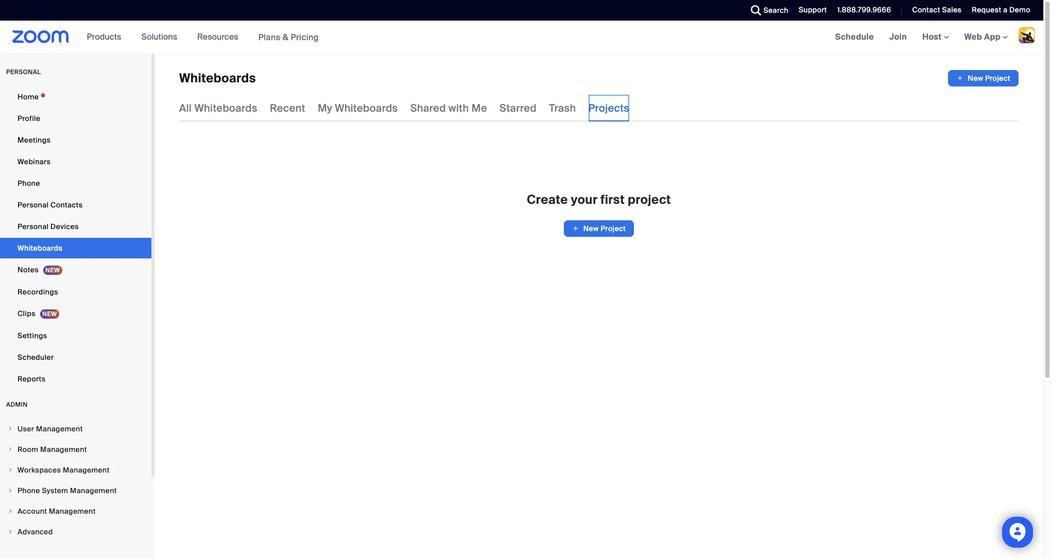 Task type: vqa. For each thing, say whether or not it's contained in the screenshot.
Management
yes



Task type: locate. For each thing, give the bounding box(es) containing it.
right image for account management
[[7, 508, 13, 515]]

new right add icon at the right of the page
[[583, 224, 599, 233]]

settings link
[[0, 326, 151, 346]]

project for whiteboards
[[985, 74, 1011, 83]]

2 phone from the top
[[18, 486, 40, 496]]

2 personal from the top
[[18, 222, 49, 231]]

new project
[[968, 74, 1011, 83], [583, 224, 626, 233]]

0 vertical spatial new project
[[968, 74, 1011, 83]]

project inside whiteboards application
[[985, 74, 1011, 83]]

add image
[[572, 224, 579, 234]]

project
[[628, 192, 671, 208]]

phone inside personal menu menu
[[18, 179, 40, 188]]

recent
[[270, 101, 305, 115]]

plans & pricing link
[[258, 32, 319, 42], [258, 32, 319, 42]]

0 vertical spatial new project button
[[948, 70, 1019, 87]]

3 right image from the top
[[7, 529, 13, 535]]

1 horizontal spatial project
[[985, 74, 1011, 83]]

right image left workspaces
[[7, 467, 13, 473]]

project down first
[[601, 224, 626, 233]]

plans
[[258, 32, 280, 42]]

right image for room management
[[7, 447, 13, 453]]

my whiteboards
[[318, 101, 398, 115]]

project right add image
[[985, 74, 1011, 83]]

management up room management
[[36, 424, 83, 434]]

a
[[1003, 5, 1008, 14]]

user
[[18, 424, 34, 434]]

reports link
[[0, 369, 151, 389]]

0 vertical spatial phone
[[18, 179, 40, 188]]

contact sales link
[[905, 0, 964, 21], [912, 5, 962, 14]]

right image
[[7, 426, 13, 432], [7, 447, 13, 453], [7, 508, 13, 515]]

scheduler
[[18, 353, 54, 362]]

new
[[968, 74, 983, 83], [583, 224, 599, 233]]

management up advanced menu item
[[49, 507, 96, 516]]

whiteboards application
[[179, 70, 1019, 87]]

your
[[571, 192, 598, 208]]

product information navigation
[[79, 21, 327, 54]]

add image
[[957, 73, 964, 83]]

devices
[[50, 222, 79, 231]]

management inside menu item
[[63, 466, 110, 475]]

banner containing products
[[0, 21, 1044, 54]]

2 right image from the top
[[7, 488, 13, 494]]

0 horizontal spatial project
[[601, 224, 626, 233]]

products button
[[87, 21, 126, 54]]

right image left room
[[7, 447, 13, 453]]

new project right add icon at the right of the page
[[583, 224, 626, 233]]

1 vertical spatial project
[[601, 224, 626, 233]]

contact
[[912, 5, 940, 14]]

schedule
[[835, 31, 874, 42]]

new project button down create your first project
[[564, 220, 634, 237]]

account
[[18, 507, 47, 516]]

whiteboards up "all whiteboards"
[[179, 70, 256, 86]]

reports
[[18, 374, 46, 384]]

1 right image from the top
[[7, 426, 13, 432]]

right image left user
[[7, 426, 13, 432]]

solutions
[[141, 31, 177, 42]]

meetings navigation
[[828, 21, 1044, 54]]

management for account management
[[49, 507, 96, 516]]

1.888.799.9666 button
[[830, 0, 894, 21], [837, 5, 891, 14]]

0 horizontal spatial new project button
[[564, 220, 634, 237]]

right image left system
[[7, 488, 13, 494]]

2 right image from the top
[[7, 447, 13, 453]]

whiteboards link
[[0, 238, 151, 259]]

plans & pricing
[[258, 32, 319, 42]]

2 vertical spatial right image
[[7, 508, 13, 515]]

right image for phone
[[7, 488, 13, 494]]

request a demo link
[[964, 0, 1044, 21], [972, 5, 1031, 14]]

0 horizontal spatial new
[[583, 224, 599, 233]]

1.888.799.9666
[[837, 5, 891, 14]]

3 right image from the top
[[7, 508, 13, 515]]

phone for phone
[[18, 179, 40, 188]]

search button
[[743, 0, 791, 21]]

new project inside whiteboards application
[[968, 74, 1011, 83]]

1 horizontal spatial new project button
[[948, 70, 1019, 87]]

1 vertical spatial right image
[[7, 447, 13, 453]]

personal up 'personal devices' in the top left of the page
[[18, 200, 49, 210]]

management for user management
[[36, 424, 83, 434]]

meetings
[[18, 135, 51, 145]]

1 right image from the top
[[7, 467, 13, 473]]

right image inside workspaces management menu item
[[7, 467, 13, 473]]

phone system management menu item
[[0, 481, 151, 501]]

right image left advanced
[[7, 529, 13, 535]]

0 vertical spatial project
[[985, 74, 1011, 83]]

personal contacts link
[[0, 195, 151, 215]]

1 horizontal spatial new
[[968, 74, 983, 83]]

phone
[[18, 179, 40, 188], [18, 486, 40, 496]]

profile picture image
[[1019, 27, 1035, 43]]

new project right add image
[[968, 74, 1011, 83]]

web app
[[965, 31, 1001, 42]]

whiteboards down 'personal devices' in the top left of the page
[[18, 244, 62, 253]]

shared with me
[[410, 101, 487, 115]]

personal
[[18, 200, 49, 210], [18, 222, 49, 231]]

whiteboards inside application
[[179, 70, 256, 86]]

phone down webinars
[[18, 179, 40, 188]]

right image inside advanced menu item
[[7, 529, 13, 535]]

host button
[[923, 31, 949, 42]]

management for room management
[[40, 445, 87, 454]]

personal for personal devices
[[18, 222, 49, 231]]

clips link
[[0, 303, 151, 325]]

notes
[[18, 265, 39, 275]]

with
[[449, 101, 469, 115]]

1 personal from the top
[[18, 200, 49, 210]]

user management
[[18, 424, 83, 434]]

1 vertical spatial personal
[[18, 222, 49, 231]]

1 vertical spatial new project button
[[564, 220, 634, 237]]

management down workspaces management menu item
[[70, 486, 117, 496]]

project for create your first project
[[601, 224, 626, 233]]

2 vertical spatial right image
[[7, 529, 13, 535]]

0 horizontal spatial new project
[[583, 224, 626, 233]]

workspaces management
[[18, 466, 110, 475]]

new right add image
[[968, 74, 983, 83]]

management up workspaces management at the bottom left of page
[[40, 445, 87, 454]]

support link
[[791, 0, 830, 21], [799, 5, 827, 14]]

right image inside 'phone system management' menu item
[[7, 488, 13, 494]]

web
[[965, 31, 982, 42]]

whiteboards
[[179, 70, 256, 86], [194, 101, 258, 115], [335, 101, 398, 115], [18, 244, 62, 253]]

management
[[36, 424, 83, 434], [40, 445, 87, 454], [63, 466, 110, 475], [70, 486, 117, 496], [49, 507, 96, 516]]

1 vertical spatial new
[[583, 224, 599, 233]]

0 vertical spatial new
[[968, 74, 983, 83]]

new inside whiteboards application
[[968, 74, 983, 83]]

new project button for create your first project
[[564, 220, 634, 237]]

personal down personal contacts
[[18, 222, 49, 231]]

right image
[[7, 467, 13, 473], [7, 488, 13, 494], [7, 529, 13, 535]]

1 vertical spatial right image
[[7, 488, 13, 494]]

phone inside menu item
[[18, 486, 40, 496]]

1 vertical spatial phone
[[18, 486, 40, 496]]

new project button for whiteboards
[[948, 70, 1019, 87]]

shared
[[410, 101, 446, 115]]

0 vertical spatial right image
[[7, 467, 13, 473]]

0 vertical spatial right image
[[7, 426, 13, 432]]

all
[[179, 101, 192, 115]]

resources
[[197, 31, 238, 42]]

1 phone from the top
[[18, 179, 40, 188]]

1 vertical spatial new project
[[583, 224, 626, 233]]

personal contacts
[[18, 200, 83, 210]]

1 horizontal spatial new project
[[968, 74, 1011, 83]]

create
[[527, 192, 568, 208]]

new project button down web app
[[948, 70, 1019, 87]]

banner
[[0, 21, 1044, 54]]

right image inside room management menu item
[[7, 447, 13, 453]]

right image inside account management menu item
[[7, 508, 13, 515]]

products
[[87, 31, 121, 42]]

advanced
[[18, 527, 53, 537]]

management down room management menu item
[[63, 466, 110, 475]]

phone up 'account'
[[18, 486, 40, 496]]

trash
[[549, 101, 576, 115]]

personal menu menu
[[0, 87, 151, 390]]

home
[[18, 92, 39, 101]]

whiteboards right all
[[194, 101, 258, 115]]

webinars link
[[0, 151, 151, 172]]

right image left 'account'
[[7, 508, 13, 515]]

app
[[984, 31, 1001, 42]]

new project button
[[948, 70, 1019, 87], [564, 220, 634, 237]]

projects
[[589, 101, 630, 115]]

0 vertical spatial personal
[[18, 200, 49, 210]]

right image inside user management menu item
[[7, 426, 13, 432]]



Task type: describe. For each thing, give the bounding box(es) containing it.
sales
[[942, 5, 962, 14]]

whiteboards right my
[[335, 101, 398, 115]]

personal for personal contacts
[[18, 200, 49, 210]]

system
[[42, 486, 68, 496]]

new project for whiteboards
[[968, 74, 1011, 83]]

new project for create your first project
[[583, 224, 626, 233]]

settings
[[18, 331, 47, 340]]

support
[[799, 5, 827, 14]]

request
[[972, 5, 1002, 14]]

account management menu item
[[0, 502, 151, 521]]

pricing
[[291, 32, 319, 42]]

personal devices link
[[0, 216, 151, 237]]

search
[[764, 6, 789, 15]]

tabs of all whiteboard page tab list
[[179, 95, 630, 122]]

admin
[[6, 401, 28, 409]]

workspaces
[[18, 466, 61, 475]]

new for whiteboards
[[968, 74, 983, 83]]

user management menu item
[[0, 419, 151, 439]]

new for create your first project
[[583, 224, 599, 233]]

management for workspaces management
[[63, 466, 110, 475]]

account management
[[18, 507, 96, 516]]

schedule link
[[828, 21, 882, 54]]

workspaces management menu item
[[0, 461, 151, 480]]

phone link
[[0, 173, 151, 194]]

profile
[[18, 114, 40, 123]]

demo
[[1010, 5, 1031, 14]]

starred
[[500, 101, 537, 115]]

my
[[318, 101, 332, 115]]

admin menu menu
[[0, 419, 151, 543]]

advanced menu item
[[0, 522, 151, 542]]

zoom logo image
[[12, 30, 69, 43]]

right image for user management
[[7, 426, 13, 432]]

whiteboards inside personal menu menu
[[18, 244, 62, 253]]

personal
[[6, 68, 41, 76]]

resources button
[[197, 21, 243, 54]]

profile link
[[0, 108, 151, 129]]

all whiteboards
[[179, 101, 258, 115]]

recordings
[[18, 287, 58, 297]]

contact sales
[[912, 5, 962, 14]]

solutions button
[[141, 21, 182, 54]]

home link
[[0, 87, 151, 107]]

recordings link
[[0, 282, 151, 302]]

room
[[18, 445, 38, 454]]

join
[[890, 31, 907, 42]]

contacts
[[50, 200, 83, 210]]

phone system management
[[18, 486, 117, 496]]

notes link
[[0, 260, 151, 281]]

phone for phone system management
[[18, 486, 40, 496]]

join link
[[882, 21, 915, 54]]

personal devices
[[18, 222, 79, 231]]

webinars
[[18, 157, 51, 166]]

meetings link
[[0, 130, 151, 150]]

room management
[[18, 445, 87, 454]]

&
[[283, 32, 289, 42]]

create your first project
[[527, 192, 671, 208]]

web app button
[[965, 31, 1008, 42]]

first
[[601, 192, 625, 208]]

clips
[[18, 309, 36, 318]]

scheduler link
[[0, 347, 151, 368]]

host
[[923, 31, 944, 42]]

right image for workspaces
[[7, 467, 13, 473]]

request a demo
[[972, 5, 1031, 14]]

room management menu item
[[0, 440, 151, 459]]

me
[[472, 101, 487, 115]]



